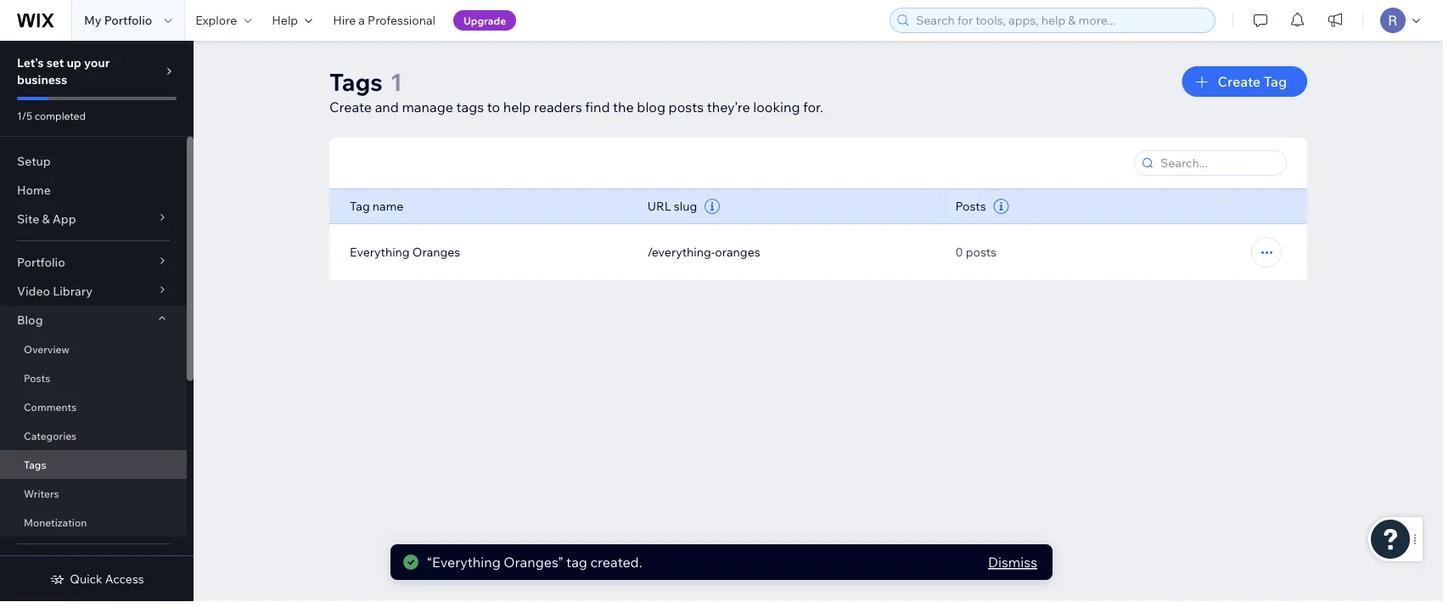 Task type: locate. For each thing, give the bounding box(es) containing it.
upgrade
[[464, 14, 506, 27]]

1 vertical spatial tag
[[350, 199, 370, 214]]

looking
[[753, 99, 800, 115]]

1 vertical spatial portfolio
[[17, 255, 65, 270]]

hire
[[333, 13, 356, 28]]

0 horizontal spatial posts
[[669, 99, 704, 115]]

tags 1 create and manage tags to help readers find the blog posts they're looking for.
[[329, 67, 824, 115]]

1/5 completed
[[17, 109, 86, 122]]

1
[[390, 67, 402, 96]]

quick access button
[[50, 572, 144, 587]]

my
[[84, 13, 101, 28]]

setup link
[[0, 147, 187, 176]]

0 horizontal spatial posts
[[24, 372, 50, 384]]

tags for tags
[[24, 458, 46, 471]]

they're
[[707, 99, 750, 115]]

help
[[272, 13, 298, 28]]

tags up writers
[[24, 458, 46, 471]]

tags
[[329, 67, 383, 96], [24, 458, 46, 471]]

0 vertical spatial portfolio
[[104, 13, 152, 28]]

"everything
[[427, 554, 501, 571]]

writers
[[24, 487, 59, 500]]

readers
[[534, 99, 582, 115]]

sidebar element
[[0, 41, 194, 602]]

tags link
[[0, 450, 187, 479]]

portfolio up video
[[17, 255, 65, 270]]

create
[[1218, 73, 1261, 90], [329, 99, 372, 115]]

create up search... field
[[1218, 73, 1261, 90]]

0 vertical spatial create
[[1218, 73, 1261, 90]]

/everything-
[[648, 245, 715, 259]]

everything
[[350, 245, 410, 259]]

business
[[17, 72, 67, 87]]

home
[[17, 183, 51, 197]]

everything oranges button
[[350, 245, 460, 260]]

1 vertical spatial tags
[[24, 458, 46, 471]]

help button
[[262, 0, 323, 41]]

1 horizontal spatial create
[[1218, 73, 1261, 90]]

posts down the overview
[[24, 372, 50, 384]]

set
[[46, 55, 64, 70]]

tags up and
[[329, 67, 383, 96]]

0 vertical spatial tag
[[1264, 73, 1287, 90]]

1 horizontal spatial tag
[[1264, 73, 1287, 90]]

create left and
[[329, 99, 372, 115]]

Search for tools, apps, help & more... field
[[911, 8, 1210, 32]]

1 vertical spatial posts
[[966, 245, 997, 259]]

create tag
[[1218, 73, 1287, 90]]

&
[[42, 211, 50, 226]]

dismiss
[[988, 554, 1038, 571]]

posts up the "0 posts"
[[956, 199, 986, 214]]

quick
[[70, 572, 102, 586]]

tag
[[566, 554, 588, 571]]

portfolio inside dropdown button
[[17, 255, 65, 270]]

slug
[[674, 199, 697, 214]]

0 horizontal spatial tag
[[350, 199, 370, 214]]

0 vertical spatial tags
[[329, 67, 383, 96]]

create inside tags 1 create and manage tags to help readers find the blog posts they're looking for.
[[329, 99, 372, 115]]

my portfolio
[[84, 13, 152, 28]]

1 vertical spatial create
[[329, 99, 372, 115]]

video library
[[17, 284, 93, 298]]

portfolio
[[104, 13, 152, 28], [17, 255, 65, 270]]

explore
[[196, 13, 237, 28]]

tags inside tags 1 create and manage tags to help readers find the blog posts they're looking for.
[[329, 67, 383, 96]]

0 posts
[[956, 245, 997, 259]]

tag
[[1264, 73, 1287, 90], [350, 199, 370, 214]]

professional
[[368, 13, 436, 28]]

0 horizontal spatial tags
[[24, 458, 46, 471]]

overview
[[24, 343, 70, 355]]

alert
[[391, 544, 1053, 580]]

the
[[613, 99, 634, 115]]

posts
[[956, 199, 986, 214], [24, 372, 50, 384]]

app
[[52, 211, 76, 226]]

1 horizontal spatial portfolio
[[104, 13, 152, 28]]

1 horizontal spatial tags
[[329, 67, 383, 96]]

posts link
[[0, 363, 187, 392]]

0
[[956, 245, 963, 259]]

comments link
[[0, 392, 187, 421]]

portfolio right my
[[104, 13, 152, 28]]

posts inside tags 1 create and manage tags to help readers find the blog posts they're looking for.
[[669, 99, 704, 115]]

0 vertical spatial posts
[[669, 99, 704, 115]]

0 horizontal spatial create
[[329, 99, 372, 115]]

tags inside the sidebar element
[[24, 458, 46, 471]]

hire a professional link
[[323, 0, 446, 41]]

for.
[[803, 99, 824, 115]]

tag name
[[350, 199, 404, 214]]

posts
[[669, 99, 704, 115], [966, 245, 997, 259]]

tags for tags 1 create and manage tags to help readers find the blog posts they're looking for.
[[329, 67, 383, 96]]

monetization
[[24, 516, 87, 529]]

and
[[375, 99, 399, 115]]

1 horizontal spatial posts
[[956, 199, 986, 214]]

0 horizontal spatial portfolio
[[17, 255, 65, 270]]

1 vertical spatial posts
[[24, 372, 50, 384]]

writers link
[[0, 479, 187, 508]]

to
[[487, 99, 500, 115]]

posts right blog
[[669, 99, 704, 115]]

posts right 0
[[966, 245, 997, 259]]



Task type: vqa. For each thing, say whether or not it's contained in the screenshot.
'Dismiss' Button
yes



Task type: describe. For each thing, give the bounding box(es) containing it.
library
[[53, 284, 93, 298]]

home link
[[0, 176, 187, 205]]

let's
[[17, 55, 44, 70]]

tags
[[456, 99, 484, 115]]

setup
[[17, 154, 51, 169]]

blog
[[17, 313, 43, 327]]

let's set up your business
[[17, 55, 110, 87]]

url slug
[[648, 199, 697, 214]]

a
[[359, 13, 365, 28]]

Search... field
[[1156, 151, 1281, 175]]

site & app button
[[0, 205, 187, 234]]

portfolio button
[[0, 248, 187, 277]]

overview link
[[0, 335, 187, 363]]

dismiss button
[[988, 552, 1038, 572]]

video library button
[[0, 277, 187, 306]]

1/5
[[17, 109, 32, 122]]

/everything-oranges
[[648, 245, 761, 259]]

categories link
[[0, 421, 187, 450]]

oranges"
[[504, 554, 563, 571]]

everything oranges
[[350, 245, 460, 259]]

up
[[67, 55, 81, 70]]

quick access
[[70, 572, 144, 586]]

created.
[[591, 554, 642, 571]]

access
[[105, 572, 144, 586]]

find
[[585, 99, 610, 115]]

create inside button
[[1218, 73, 1261, 90]]

blog
[[637, 99, 666, 115]]

/everything-oranges button
[[648, 245, 761, 260]]

monetization link
[[0, 508, 187, 537]]

name
[[373, 199, 404, 214]]

posts inside the sidebar element
[[24, 372, 50, 384]]

create tag button
[[1183, 66, 1308, 97]]

site & app
[[17, 211, 76, 226]]

url
[[648, 199, 671, 214]]

alert containing "everything oranges" tag created.
[[391, 544, 1053, 580]]

"everything oranges" tag created.
[[427, 554, 642, 571]]

tag inside button
[[1264, 73, 1287, 90]]

site
[[17, 211, 39, 226]]

hire a professional
[[333, 13, 436, 28]]

help
[[503, 99, 531, 115]]

categories
[[24, 429, 77, 442]]

your
[[84, 55, 110, 70]]

1 horizontal spatial posts
[[966, 245, 997, 259]]

video
[[17, 284, 50, 298]]

oranges
[[413, 245, 460, 259]]

manage
[[402, 99, 453, 115]]

blog button
[[0, 306, 187, 335]]

oranges
[[715, 245, 761, 259]]

upgrade button
[[453, 10, 516, 31]]

comments
[[24, 400, 77, 413]]

0 vertical spatial posts
[[956, 199, 986, 214]]

completed
[[35, 109, 86, 122]]



